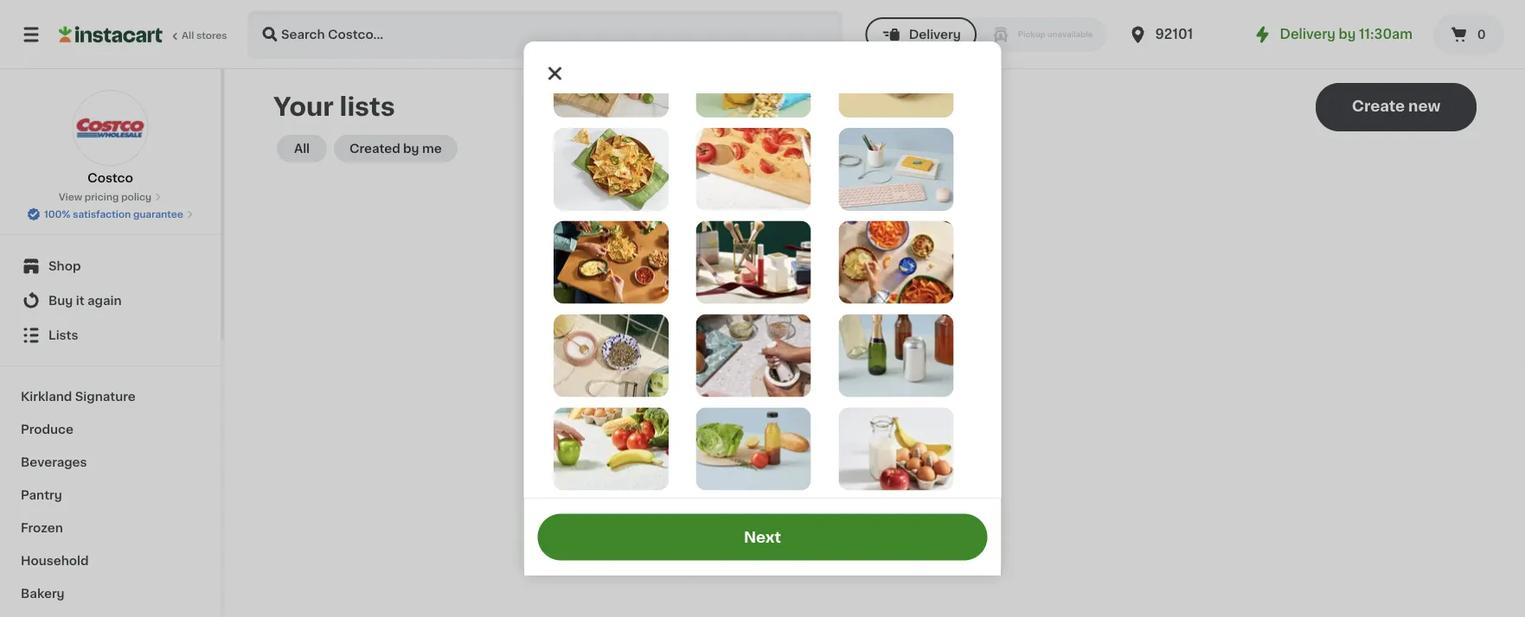 Task type: locate. For each thing, give the bounding box(es) containing it.
view pricing policy link
[[59, 190, 162, 204]]

by left me
[[403, 143, 419, 155]]

yet
[[893, 359, 918, 373]]

policy
[[121, 192, 151, 202]]

an apple, a small pitcher of milk, a banana, and a carton of 6 eggs. image
[[838, 408, 953, 491]]

lists for your
[[340, 95, 395, 119]]

1 vertical spatial lists
[[858, 359, 889, 373]]

0 vertical spatial create
[[1352, 99, 1405, 114]]

100%
[[44, 210, 70, 219]]

create a list link
[[830, 414, 920, 433]]

all left the stores at the left of page
[[182, 31, 194, 40]]

1 horizontal spatial all
[[294, 143, 310, 155]]

create
[[1352, 99, 1405, 114], [830, 416, 881, 430]]

lists down buy
[[48, 330, 78, 342]]

a
[[885, 416, 894, 430]]

delivery inside button
[[909, 29, 961, 41]]

here.
[[950, 378, 981, 390]]

1 horizontal spatial lists
[[858, 359, 889, 373]]

by for created
[[403, 143, 419, 155]]

all for all stores
[[182, 31, 194, 40]]

a keyboard, mouse, notebook, cup of pencils, wire cable. image
[[838, 128, 953, 211]]

1 vertical spatial create
[[830, 416, 881, 430]]

a small white vase of pink tulips, a stack of 3 white bowls, and a rolled napkin. image
[[696, 501, 811, 584]]

0 vertical spatial lists
[[48, 330, 78, 342]]

beverages
[[21, 457, 87, 469]]

all button
[[277, 135, 327, 163]]

kirkland signature
[[21, 391, 136, 403]]

me
[[422, 143, 442, 155]]

0 vertical spatial by
[[1339, 28, 1356, 41]]

100% satisfaction guarantee button
[[27, 204, 194, 221]]

1 horizontal spatial lists
[[770, 378, 798, 390]]

all stores link
[[59, 10, 228, 59]]

create inside create new button
[[1352, 99, 1405, 114]]

1 vertical spatial by
[[403, 143, 419, 155]]

no
[[833, 359, 854, 373]]

kirkland
[[21, 391, 72, 403]]

create left "a"
[[830, 416, 881, 430]]

create left the new
[[1352, 99, 1405, 114]]

a blue can, a silver can, an empty bottle, an empty champagne bottle, and two brown glass bottles. image
[[838, 315, 953, 398]]

beverages link
[[10, 446, 210, 479]]

None search field
[[247, 10, 843, 59]]

bowl of nachos covered in cheese. image
[[553, 128, 668, 211]]

your
[[273, 95, 334, 119]]

all
[[182, 31, 194, 40], [294, 143, 310, 155]]

frozen link
[[10, 512, 210, 545]]

1 vertical spatial lists
[[770, 378, 798, 390]]

no lists yet lists you create will be saved here.
[[770, 359, 981, 390]]

92101 button
[[1128, 10, 1232, 59]]

1 horizontal spatial delivery
[[1280, 28, 1336, 41]]

0 vertical spatial lists
[[340, 95, 395, 119]]

by inside button
[[403, 143, 419, 155]]

buy it again
[[48, 295, 122, 307]]

it
[[76, 295, 84, 307]]

costco logo image
[[72, 90, 148, 166]]

a bulb of garlic, a bowl of salt, a bowl of pepper, a bowl of cut celery. image
[[553, 315, 668, 398]]

all down your
[[294, 143, 310, 155]]

a table with people sitting around it with a bowl of potato chips, doritos, and cheetos. image
[[838, 221, 953, 304]]

create for create a list
[[830, 416, 881, 430]]

buy it again link
[[10, 284, 210, 318]]

by
[[1339, 28, 1356, 41], [403, 143, 419, 155]]

service type group
[[866, 17, 1107, 52]]

costco
[[88, 172, 133, 184]]

bakery
[[21, 588, 65, 600]]

1 horizontal spatial by
[[1339, 28, 1356, 41]]

11:30am
[[1359, 28, 1413, 41]]

create a list
[[830, 416, 920, 430]]

1 horizontal spatial create
[[1352, 99, 1405, 114]]

100% satisfaction guarantee
[[44, 210, 183, 219]]

0 horizontal spatial lists
[[340, 95, 395, 119]]

view pricing policy
[[59, 192, 151, 202]]

create inside create a list link
[[830, 416, 881, 430]]

1 vertical spatial all
[[294, 143, 310, 155]]

list_add_items dialog
[[524, 35, 1001, 588]]

0 horizontal spatial create
[[830, 416, 881, 430]]

0 horizontal spatial lists
[[48, 330, 78, 342]]

lists left you
[[770, 378, 798, 390]]

lists up "created"
[[340, 95, 395, 119]]

by inside "link"
[[1339, 28, 1356, 41]]

next button
[[538, 514, 988, 561]]

by left 11:30am
[[1339, 28, 1356, 41]]

lists
[[340, 95, 395, 119], [858, 359, 889, 373]]

lists up "will"
[[858, 359, 889, 373]]

0 vertical spatial all
[[182, 31, 194, 40]]

costco link
[[72, 90, 148, 187]]

0 horizontal spatial all
[[182, 31, 194, 40]]

you
[[802, 378, 824, 390]]

lists for no
[[858, 359, 889, 373]]

0 horizontal spatial by
[[403, 143, 419, 155]]

lists
[[48, 330, 78, 342], [770, 378, 798, 390]]

all inside button
[[294, 143, 310, 155]]

0 horizontal spatial delivery
[[909, 29, 961, 41]]

shop link
[[10, 249, 210, 284]]

lists inside no lists yet lists you create will be saved here.
[[858, 359, 889, 373]]

shop
[[48, 260, 81, 273]]

household
[[21, 555, 89, 568]]

delivery by 11:30am
[[1280, 28, 1413, 41]]

lists inside no lists yet lists you create will be saved here.
[[770, 378, 798, 390]]

produce
[[21, 424, 74, 436]]

delivery
[[1280, 28, 1336, 41], [909, 29, 961, 41]]

delivery inside delivery by 11:30am "link"
[[1280, 28, 1336, 41]]

delivery by 11:30am link
[[1252, 24, 1413, 45]]

frozen
[[21, 523, 63, 535]]

list
[[898, 416, 920, 430]]



Task type: vqa. For each thing, say whether or not it's contained in the screenshot.
Costco logo
yes



Task type: describe. For each thing, give the bounding box(es) containing it.
all stores
[[182, 31, 227, 40]]

pricing
[[85, 192, 119, 202]]

created by me
[[350, 143, 442, 155]]

household link
[[10, 545, 210, 578]]

by for delivery
[[1339, 28, 1356, 41]]

again
[[87, 295, 122, 307]]

created by me button
[[334, 135, 457, 163]]

a table with two people sitting around it eating sandwiches with 2 glasses of lemon water, and cut vegetables on a plate. image
[[553, 501, 668, 584]]

92101
[[1155, 28, 1193, 41]]

view
[[59, 192, 82, 202]]

be
[[892, 378, 908, 390]]

a wooden cutting board and knife, and a few sliced tomatoes and two whole tomatoes. image
[[696, 128, 811, 211]]

saved
[[911, 378, 947, 390]]

a person with white painted nails grinding some spices with a mortar and pestle. image
[[696, 315, 811, 398]]

new
[[1409, 99, 1441, 114]]

produce link
[[10, 414, 210, 446]]

a head of lettuce, a half of a lemon, a bottle of sauce, a tomato, and a small baguette. image
[[696, 408, 811, 491]]

created
[[350, 143, 400, 155]]

next
[[744, 530, 781, 545]]

stores
[[196, 31, 227, 40]]

your lists
[[273, 95, 395, 119]]

guarantee
[[133, 210, 183, 219]]

all for all
[[294, 143, 310, 155]]

delivery for delivery by 11:30am
[[1280, 28, 1336, 41]]

pantry
[[21, 490, 62, 502]]

create new button
[[1316, 83, 1477, 132]]

create for create new
[[1352, 99, 1405, 114]]

a tabletop of makeup, skincare, and beauty products. image
[[696, 221, 811, 304]]

lists link
[[10, 318, 210, 353]]

buy
[[48, 295, 73, 307]]

pantry link
[[10, 479, 210, 512]]

kirkland signature link
[[10, 381, 210, 414]]

satisfaction
[[73, 210, 131, 219]]

0 button
[[1434, 14, 1504, 55]]

signature
[[75, 391, 136, 403]]

a person touching an apple, a banana, a bunch of tomatoes, and an assortment of other vegetables on a counter. image
[[553, 408, 668, 491]]

create new
[[1352, 99, 1441, 114]]

instacart logo image
[[59, 24, 163, 45]]

bakery link
[[10, 578, 210, 611]]

a carton of 6 eggs, an open loaf of bread, and a small bottle of milk. image
[[838, 501, 953, 584]]

a table with people sitting around it with nachos and cheese, guacamole, and mixed chips. image
[[553, 221, 668, 304]]

0
[[1477, 29, 1486, 41]]

delivery button
[[866, 17, 977, 52]]

create
[[828, 378, 867, 390]]

will
[[870, 378, 889, 390]]

delivery for delivery
[[909, 29, 961, 41]]



